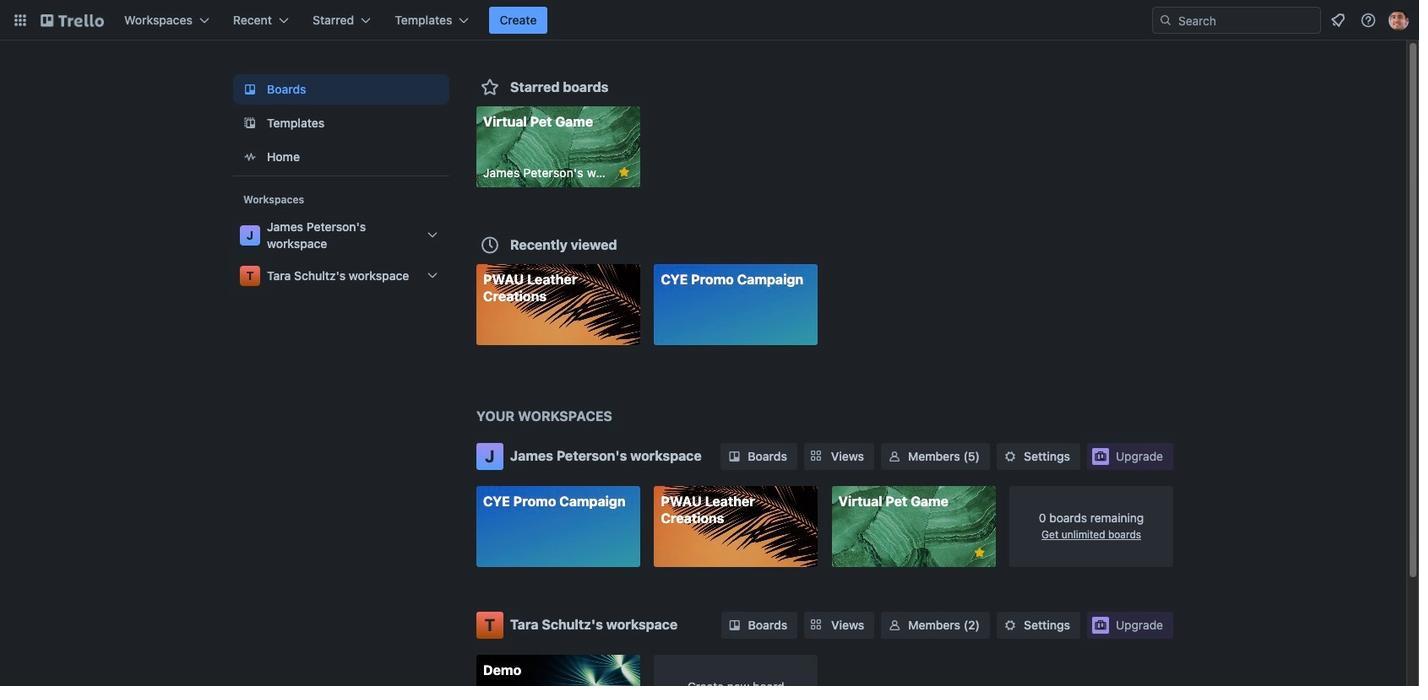 Task type: vqa. For each thing, say whether or not it's contained in the screenshot.
Highlights
no



Task type: locate. For each thing, give the bounding box(es) containing it.
back to home image
[[41, 7, 104, 34]]

sm image
[[886, 449, 903, 465], [1002, 449, 1019, 465], [726, 617, 743, 634], [886, 617, 903, 634], [1002, 617, 1019, 634]]

sm image
[[726, 449, 743, 465]]

0 notifications image
[[1328, 10, 1348, 30]]

primary element
[[0, 0, 1419, 41]]

template board image
[[240, 113, 260, 133]]

search image
[[1159, 14, 1173, 27]]



Task type: describe. For each thing, give the bounding box(es) containing it.
james peterson (jamespeterson93) image
[[1389, 10, 1409, 30]]

Search field
[[1152, 7, 1321, 34]]

click to unstar this board. it will be removed from your starred list. image
[[617, 165, 632, 180]]

board image
[[240, 79, 260, 100]]

open information menu image
[[1360, 12, 1377, 29]]

home image
[[240, 147, 260, 167]]



